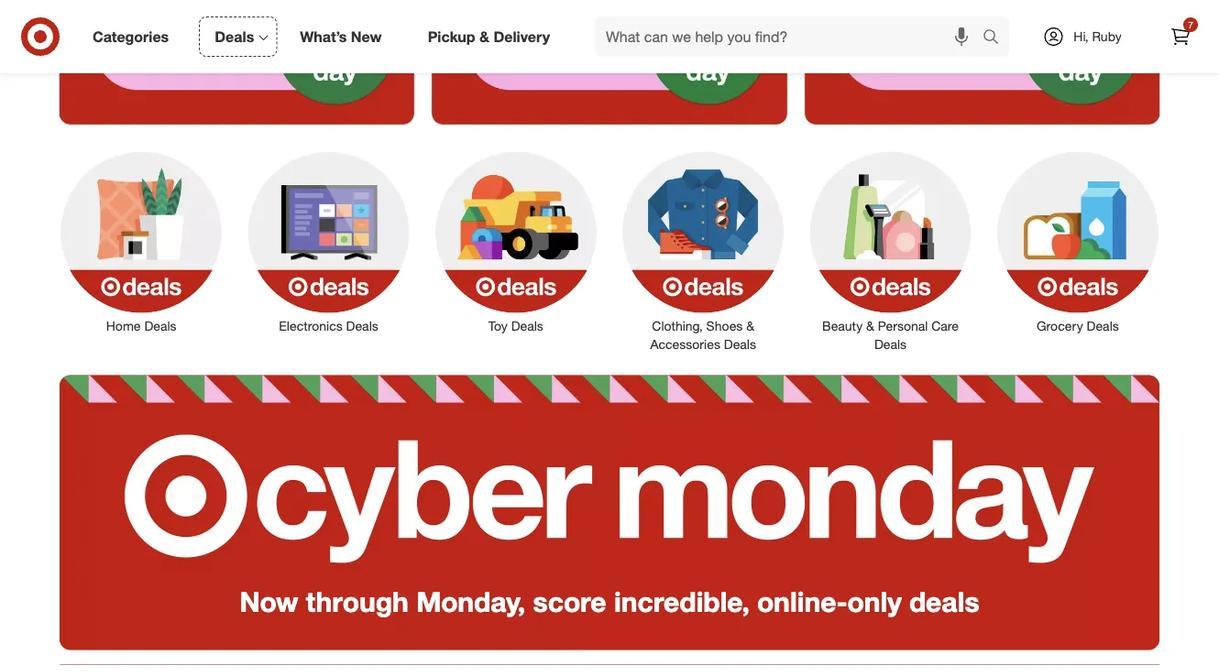 Task type: vqa. For each thing, say whether or not it's contained in the screenshot.
THAT
no



Task type: locate. For each thing, give the bounding box(es) containing it.
deals right home
[[144, 318, 177, 334]]

care
[[932, 318, 959, 334]]

toy
[[489, 318, 508, 334]]

What can we help you find? suggestions appear below search field
[[595, 17, 988, 57]]

2 horizontal spatial &
[[867, 318, 875, 334]]

personal
[[878, 318, 928, 334]]

1 horizontal spatial &
[[747, 318, 755, 334]]

home deals link
[[48, 148, 235, 335]]

categories link
[[77, 17, 192, 57]]

home
[[106, 318, 141, 334]]

electronics
[[279, 318, 343, 334]]

deals right electronics
[[346, 318, 379, 334]]

& for pickup
[[480, 28, 490, 45]]

deals down shoes
[[724, 336, 757, 352]]

& for beauty
[[867, 318, 875, 334]]

toy deals link
[[422, 148, 610, 335]]

incredible,
[[614, 585, 750, 619]]

0 horizontal spatial &
[[480, 28, 490, 45]]

what's new link
[[285, 17, 405, 57]]

what's new
[[300, 28, 382, 45]]

& right pickup
[[480, 28, 490, 45]]

deals down personal
[[875, 336, 907, 352]]

beauty & personal care deals link
[[797, 148, 985, 354]]

search button
[[975, 17, 1019, 61]]

deals
[[215, 28, 254, 45], [144, 318, 177, 334], [346, 318, 379, 334], [511, 318, 544, 334], [1087, 318, 1120, 334], [724, 336, 757, 352], [875, 336, 907, 352]]

& inside the pickup & delivery "link"
[[480, 28, 490, 45]]

grocery deals link
[[985, 148, 1172, 335]]

& inside clothing, shoes & accessories deals
[[747, 318, 755, 334]]

home deals
[[106, 318, 177, 334]]

deals right the grocery
[[1087, 318, 1120, 334]]

pickup & delivery
[[428, 28, 550, 45]]

& right beauty
[[867, 318, 875, 334]]

& inside beauty & personal care deals
[[867, 318, 875, 334]]

deals right the toy
[[511, 318, 544, 334]]

& right shoes
[[747, 318, 755, 334]]

deals left the what's
[[215, 28, 254, 45]]

beauty
[[823, 318, 863, 334]]

score
[[533, 585, 607, 619]]

&
[[480, 28, 490, 45], [747, 318, 755, 334], [867, 318, 875, 334]]

hi, ruby
[[1074, 28, 1122, 44]]



Task type: describe. For each thing, give the bounding box(es) containing it.
beauty & personal care deals
[[823, 318, 959, 352]]

grocery deals
[[1037, 318, 1120, 334]]

7
[[1189, 19, 1194, 30]]

pickup
[[428, 28, 476, 45]]

clothing,
[[652, 318, 703, 334]]

hi,
[[1074, 28, 1089, 44]]

categories
[[93, 28, 169, 45]]

7 link
[[1161, 17, 1201, 57]]

deals link
[[199, 17, 277, 57]]

what's
[[300, 28, 347, 45]]

clothing, shoes & accessories deals
[[651, 318, 757, 352]]

now
[[240, 585, 299, 619]]

deals inside clothing, shoes & accessories deals
[[724, 336, 757, 352]]

online-
[[758, 585, 848, 619]]

monday,
[[417, 585, 526, 619]]

shoes
[[707, 318, 743, 334]]

electronics deals
[[279, 318, 379, 334]]

only
[[848, 585, 902, 619]]

electronics deals link
[[235, 148, 422, 335]]

pickup & delivery link
[[412, 17, 573, 57]]

search
[[975, 29, 1019, 47]]

toy deals
[[489, 318, 544, 334]]

now through monday, score incredible, online-only deals
[[240, 585, 980, 619]]

clothing, shoes & accessories deals link
[[610, 148, 797, 354]]

delivery
[[494, 28, 550, 45]]

ruby
[[1093, 28, 1122, 44]]

new
[[351, 28, 382, 45]]

target cyber monday image
[[60, 376, 1160, 651]]

deals inside beauty & personal care deals
[[875, 336, 907, 352]]

accessories
[[651, 336, 721, 352]]

grocery
[[1037, 318, 1084, 334]]

through
[[306, 585, 409, 619]]

deals
[[910, 585, 980, 619]]



